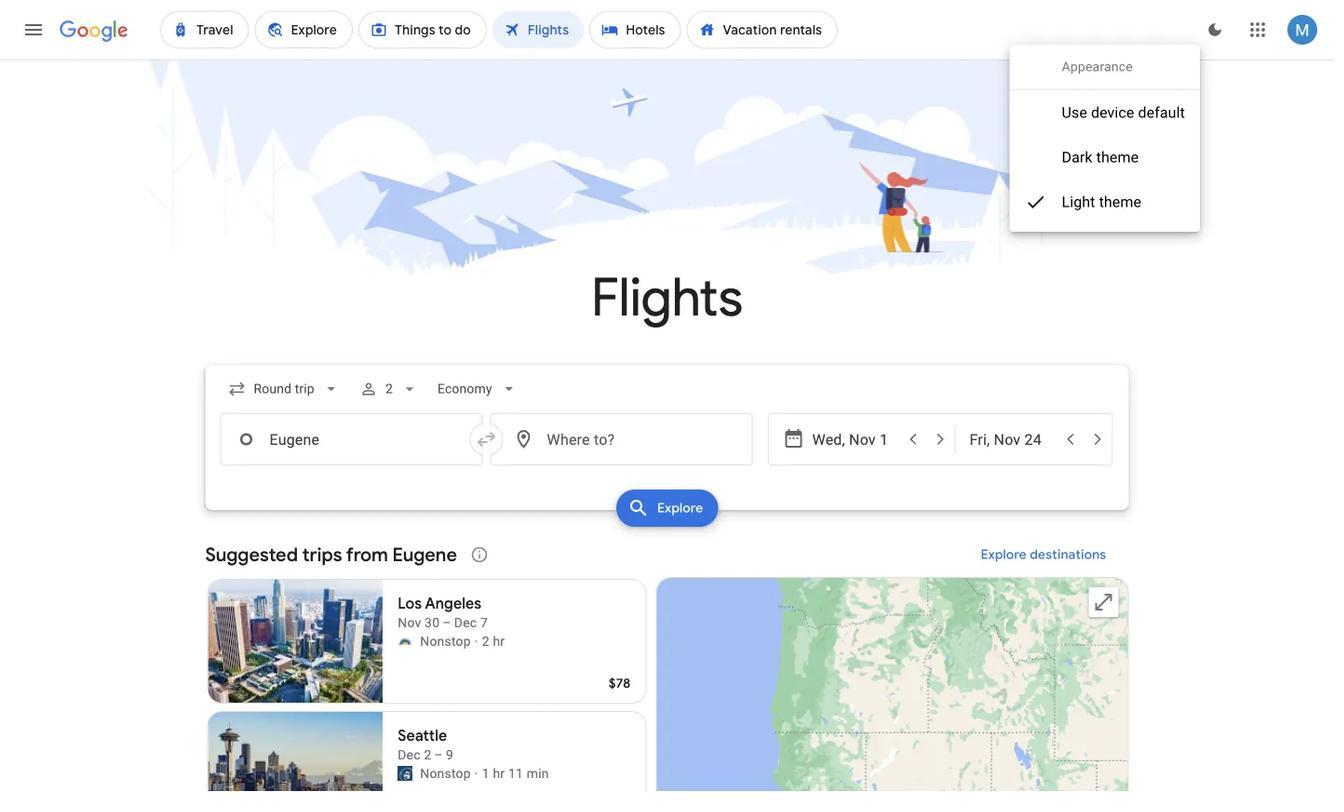 Task type: describe. For each thing, give the bounding box(es) containing it.
 image for seattle
[[475, 765, 478, 783]]

dark theme
[[1063, 149, 1140, 166]]

 image for los angeles
[[475, 633, 478, 651]]

seattle dec 2 – 9
[[398, 727, 454, 763]]

los angeles nov 30 – dec 7
[[398, 595, 488, 631]]

2 button
[[352, 367, 427, 412]]

explore for explore destinations
[[982, 547, 1028, 564]]

2 for 2
[[385, 381, 393, 397]]

explore destinations
[[982, 547, 1107, 564]]

device
[[1092, 104, 1135, 122]]

nov
[[398, 615, 421, 631]]

2 for 2 hr
[[482, 634, 490, 649]]

dec
[[398, 748, 421, 763]]

suggested trips from eugene region
[[205, 533, 1129, 793]]

$78
[[609, 675, 631, 692]]

7
[[481, 615, 488, 631]]

from
[[346, 543, 388, 567]]

explore button
[[617, 490, 718, 527]]

appearance group
[[1010, 58, 1201, 225]]

min
[[527, 766, 549, 782]]

light
[[1063, 193, 1096, 211]]

Return text field
[[970, 415, 1056, 465]]

destinations
[[1031, 547, 1107, 564]]

alaska image
[[398, 767, 413, 782]]

light theme
[[1063, 193, 1142, 211]]

change appearance image
[[1193, 7, 1238, 52]]

Flight search field
[[191, 365, 1144, 533]]

suggested
[[205, 543, 298, 567]]

dark
[[1063, 149, 1093, 166]]

seattle
[[398, 727, 448, 746]]

2 – 9
[[424, 748, 454, 763]]



Task type: locate. For each thing, give the bounding box(es) containing it.
Departure text field
[[813, 415, 898, 465]]

main menu image
[[22, 19, 45, 41]]

0 vertical spatial hr
[[493, 634, 505, 649]]

1 nonstop from the top
[[420, 634, 471, 649]]

1 vertical spatial theme
[[1100, 193, 1142, 211]]

1 vertical spatial 2
[[482, 634, 490, 649]]

flights
[[592, 265, 743, 331]]

2 hr from the top
[[493, 766, 505, 782]]

hr
[[493, 634, 505, 649], [493, 766, 505, 782]]

1
[[482, 766, 490, 782]]

0 vertical spatial nonstop
[[420, 634, 471, 649]]

1  image from the top
[[475, 633, 478, 651]]

 image left 2 hr
[[475, 633, 478, 651]]

nonstop for angeles
[[420, 634, 471, 649]]

11
[[509, 766, 524, 782]]

explore left destinations
[[982, 547, 1028, 564]]

theme for light theme
[[1100, 193, 1142, 211]]

explore destinations button
[[959, 533, 1129, 578]]

angeles
[[425, 595, 482, 614]]

 image left 1
[[475, 765, 478, 783]]

nonstop
[[420, 634, 471, 649], [420, 766, 471, 782]]

1 vertical spatial  image
[[475, 765, 478, 783]]

1 hr from the top
[[493, 634, 505, 649]]

1 horizontal spatial explore
[[982, 547, 1028, 564]]

0 vertical spatial explore
[[658, 500, 703, 517]]

appearance
[[1063, 59, 1134, 75]]

1 hr 11 min
[[482, 766, 549, 782]]

allegiant image
[[398, 634, 413, 649]]

0 horizontal spatial 2
[[385, 381, 393, 397]]

nonstop down 30 – dec
[[420, 634, 471, 649]]

nonstop down 2 – 9 at the bottom
[[420, 766, 471, 782]]

2  image from the top
[[475, 765, 478, 783]]

 image
[[475, 633, 478, 651], [475, 765, 478, 783]]

theme right light
[[1100, 193, 1142, 211]]

default
[[1139, 104, 1186, 122]]

trips
[[302, 543, 342, 567]]

theme inside radio item
[[1100, 193, 1142, 211]]

2
[[385, 381, 393, 397], [482, 634, 490, 649]]

None field
[[220, 373, 348, 406], [430, 373, 526, 406], [220, 373, 348, 406], [430, 373, 526, 406]]

light theme radio item
[[1010, 180, 1201, 225]]

explore inside flight search box
[[658, 500, 703, 517]]

Where to? text field
[[490, 414, 753, 466]]

None text field
[[220, 414, 483, 466]]

use
[[1063, 104, 1088, 122]]

hr for seattle
[[493, 766, 505, 782]]

theme right the dark at the right of page
[[1097, 149, 1140, 166]]

explore down where to? text field
[[658, 500, 703, 517]]

theme
[[1097, 149, 1140, 166], [1100, 193, 1142, 211]]

use device default
[[1063, 104, 1186, 122]]

theme for dark theme
[[1097, 149, 1140, 166]]

0 vertical spatial  image
[[475, 633, 478, 651]]

1 vertical spatial nonstop
[[420, 766, 471, 782]]

explore inside suggested trips from eugene region
[[982, 547, 1028, 564]]

2 nonstop from the top
[[420, 766, 471, 782]]

0 vertical spatial 2
[[385, 381, 393, 397]]

2 inside popup button
[[385, 381, 393, 397]]

explore
[[658, 500, 703, 517], [982, 547, 1028, 564]]

0 horizontal spatial explore
[[658, 500, 703, 517]]

eugene
[[393, 543, 457, 567]]

explore for explore
[[658, 500, 703, 517]]

0 vertical spatial theme
[[1097, 149, 1140, 166]]

1 horizontal spatial 2
[[482, 634, 490, 649]]

30 – dec
[[425, 615, 477, 631]]

nonstop for dec
[[420, 766, 471, 782]]

1 vertical spatial hr
[[493, 766, 505, 782]]

los
[[398, 595, 422, 614]]

2 inside suggested trips from eugene region
[[482, 634, 490, 649]]

suggested trips from eugene
[[205, 543, 457, 567]]

hr for los angeles
[[493, 634, 505, 649]]

1 vertical spatial explore
[[982, 547, 1028, 564]]

2 hr
[[482, 634, 505, 649]]

78 US dollars text field
[[609, 675, 631, 692]]



Task type: vqa. For each thing, say whether or not it's contained in the screenshot.
left 2
yes



